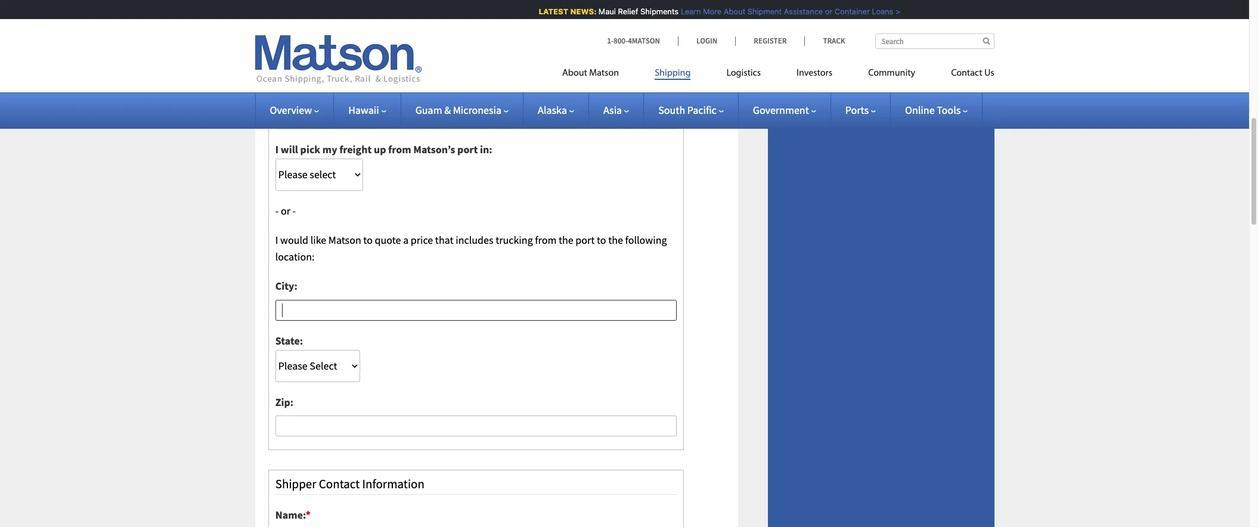 Task type: locate. For each thing, give the bounding box(es) containing it.
overview
[[270, 103, 312, 117]]

register link
[[736, 36, 805, 46]]

contact right the shipper
[[319, 476, 360, 492]]

online tools
[[905, 103, 961, 117]]

1 horizontal spatial contact
[[951, 69, 983, 78]]

- up would
[[293, 204, 296, 218]]

1 vertical spatial matson
[[329, 233, 361, 247]]

1 horizontal spatial to
[[597, 233, 606, 247]]

1 vertical spatial i
[[275, 233, 278, 247]]

0 horizontal spatial or
[[281, 204, 290, 218]]

i inside i would like matson to quote a price that includes trucking from the port to the following location:
[[275, 233, 278, 247]]

1 vertical spatial from
[[535, 233, 557, 247]]

top menu navigation
[[563, 63, 995, 87]]

port
[[458, 143, 478, 156], [576, 233, 595, 247]]

the
[[559, 233, 574, 247], [609, 233, 623, 247]]

matson right like
[[329, 233, 361, 247]]

destination
[[275, 111, 336, 127]]

1 vertical spatial port
[[576, 233, 595, 247]]

0 horizontal spatial port
[[458, 143, 478, 156]]

contact left us
[[951, 69, 983, 78]]

name:
[[275, 508, 306, 522]]

shipper contact information
[[275, 476, 425, 492]]

0 vertical spatial *
[[400, 111, 405, 127]]

- up "location:"
[[275, 204, 279, 218]]

the left following
[[609, 233, 623, 247]]

from inside i would like matson to quote a price that includes trucking from the port to the following location:
[[535, 233, 557, 247]]

would
[[280, 233, 308, 247]]

* left guam in the left top of the page
[[400, 111, 405, 127]]

online
[[905, 103, 935, 117]]

assistance
[[780, 7, 819, 16]]

about
[[719, 7, 741, 16], [563, 69, 587, 78]]

1 horizontal spatial the
[[609, 233, 623, 247]]

Search search field
[[875, 33, 995, 49]]

matson's
[[413, 143, 455, 156]]

government
[[753, 103, 809, 117]]

0 horizontal spatial contact
[[319, 476, 360, 492]]

from right up
[[388, 143, 411, 156]]

logistics
[[727, 69, 761, 78]]

more
[[699, 7, 717, 16]]

1 horizontal spatial port
[[576, 233, 595, 247]]

logistics link
[[709, 63, 779, 87]]

hawaii
[[348, 103, 379, 117]]

investors link
[[779, 63, 851, 87]]

latest
[[534, 7, 564, 16]]

shipping
[[655, 69, 691, 78]]

2 zip: from the top
[[275, 395, 294, 409]]

0 horizontal spatial to
[[363, 233, 373, 247]]

about inside top menu navigation
[[563, 69, 587, 78]]

information
[[338, 111, 400, 127], [362, 476, 425, 492]]

&
[[444, 103, 451, 117]]

i left would
[[275, 233, 278, 247]]

2 i from the top
[[275, 233, 278, 247]]

ports
[[846, 103, 869, 117]]

or up would
[[281, 204, 290, 218]]

-
[[275, 204, 279, 218], [293, 204, 296, 218]]

asia
[[604, 103, 622, 117]]

1 horizontal spatial *
[[400, 111, 405, 127]]

matson down 1-
[[589, 69, 619, 78]]

0 vertical spatial matson
[[589, 69, 619, 78]]

1 vertical spatial *
[[306, 508, 311, 522]]

0 horizontal spatial about
[[563, 69, 587, 78]]

contact
[[951, 69, 983, 78], [319, 476, 360, 492]]

0 horizontal spatial from
[[388, 143, 411, 156]]

0 horizontal spatial the
[[559, 233, 574, 247]]

1 vertical spatial or
[[281, 204, 290, 218]]

Zip: text field
[[275, 51, 677, 71]]

1 to from the left
[[363, 233, 373, 247]]

about up the alaska link
[[563, 69, 587, 78]]

government link
[[753, 103, 816, 117]]

1 horizontal spatial matson
[[589, 69, 619, 78]]

investors
[[797, 69, 833, 78]]

1 vertical spatial contact
[[319, 476, 360, 492]]

zip: for zip: text field
[[275, 30, 294, 44]]

1 i from the top
[[275, 143, 279, 156]]

City: text field
[[275, 300, 677, 321]]

city:
[[275, 279, 298, 293]]

shipper
[[275, 476, 316, 492]]

to left quote
[[363, 233, 373, 247]]

zip:
[[275, 30, 294, 44], [275, 395, 294, 409]]

0 vertical spatial or
[[821, 7, 828, 16]]

maui
[[594, 7, 612, 16]]

i for i will pick my freight up from matson's port in:
[[275, 143, 279, 156]]

community link
[[851, 63, 934, 87]]

None search field
[[875, 33, 995, 49]]

search image
[[983, 37, 990, 45]]

from right the trucking
[[535, 233, 557, 247]]

0 horizontal spatial matson
[[329, 233, 361, 247]]

1 horizontal spatial -
[[293, 204, 296, 218]]

1 horizontal spatial from
[[535, 233, 557, 247]]

or
[[821, 7, 828, 16], [281, 204, 290, 218]]

i
[[275, 143, 279, 156], [275, 233, 278, 247]]

800-
[[614, 36, 628, 46]]

1 vertical spatial information
[[362, 476, 425, 492]]

0 horizontal spatial *
[[306, 508, 311, 522]]

shipping link
[[637, 63, 709, 87]]

trucking
[[496, 233, 533, 247]]

news:
[[566, 7, 592, 16]]

to
[[363, 233, 373, 247], [597, 233, 606, 247]]

1 vertical spatial zip:
[[275, 395, 294, 409]]

zip: for zip: text box at the bottom
[[275, 395, 294, 409]]

0 vertical spatial about
[[719, 7, 741, 16]]

0 horizontal spatial -
[[275, 204, 279, 218]]

from
[[388, 143, 411, 156], [535, 233, 557, 247]]

ports link
[[846, 103, 876, 117]]

up
[[374, 143, 386, 156]]

0 vertical spatial port
[[458, 143, 478, 156]]

1 vertical spatial about
[[563, 69, 587, 78]]

i for i would like matson to quote a price that includes trucking from the port to the following location:
[[275, 233, 278, 247]]

i will pick my freight up from matson's port in:
[[275, 143, 493, 156]]

contact us link
[[934, 63, 995, 87]]

the right the trucking
[[559, 233, 574, 247]]

i left will
[[275, 143, 279, 156]]

matson
[[589, 69, 619, 78], [329, 233, 361, 247]]

0 vertical spatial contact
[[951, 69, 983, 78]]

state:
[[275, 334, 303, 348]]

1 horizontal spatial about
[[719, 7, 741, 16]]

0 vertical spatial from
[[388, 143, 411, 156]]

4matson
[[628, 36, 660, 46]]

- or -
[[275, 204, 296, 218]]

contact inside top menu navigation
[[951, 69, 983, 78]]

* down the shipper
[[306, 508, 311, 522]]

guam
[[416, 103, 442, 117]]

register
[[754, 36, 787, 46]]

latest news: maui relief shipments learn more about shipment assistance or container loans >
[[534, 7, 896, 16]]

alaska link
[[538, 103, 574, 117]]

0 vertical spatial i
[[275, 143, 279, 156]]

shipment
[[743, 7, 778, 16]]

or left "container"
[[821, 7, 828, 16]]

*
[[400, 111, 405, 127], [306, 508, 311, 522]]

about right more
[[719, 7, 741, 16]]

0 vertical spatial zip:
[[275, 30, 294, 44]]

to left following
[[597, 233, 606, 247]]

my
[[323, 143, 337, 156]]

1 zip: from the top
[[275, 30, 294, 44]]



Task type: vqa. For each thing, say whether or not it's contained in the screenshot.
people and places
no



Task type: describe. For each thing, give the bounding box(es) containing it.
tools
[[937, 103, 961, 117]]

about matson
[[563, 69, 619, 78]]

shipments
[[636, 7, 674, 16]]

login link
[[678, 36, 736, 46]]

container
[[830, 7, 866, 16]]

alaska
[[538, 103, 567, 117]]

loans
[[868, 7, 889, 16]]

matson inside i would like matson to quote a price that includes trucking from the port to the following location:
[[329, 233, 361, 247]]

i would like matson to quote a price that includes trucking from the port to the following location:
[[275, 233, 667, 264]]

track link
[[805, 36, 846, 46]]

guam & micronesia
[[416, 103, 502, 117]]

>
[[891, 7, 896, 16]]

price
[[411, 233, 433, 247]]

like
[[311, 233, 326, 247]]

learn more about shipment assistance or container loans > link
[[676, 7, 896, 16]]

online tools link
[[905, 103, 968, 117]]

destination information *
[[275, 111, 405, 127]]

port inside i would like matson to quote a price that includes trucking from the port to the following location:
[[576, 233, 595, 247]]

1 horizontal spatial or
[[821, 7, 828, 16]]

relief
[[614, 7, 634, 16]]

Zip: text field
[[275, 416, 677, 437]]

1 the from the left
[[559, 233, 574, 247]]

1-800-4matson
[[607, 36, 660, 46]]

south
[[659, 103, 685, 117]]

includes
[[456, 233, 494, 247]]

south pacific link
[[659, 103, 724, 117]]

name: *
[[275, 508, 311, 522]]

blue matson logo with ocean, shipping, truck, rail and logistics written beneath it. image
[[255, 35, 422, 84]]

track
[[823, 36, 846, 46]]

guam & micronesia link
[[416, 103, 509, 117]]

contact us
[[951, 69, 995, 78]]

learn
[[676, 7, 697, 16]]

pacific
[[688, 103, 717, 117]]

2 to from the left
[[597, 233, 606, 247]]

location:
[[275, 250, 315, 264]]

us
[[985, 69, 995, 78]]

in:
[[480, 143, 493, 156]]

1-
[[607, 36, 614, 46]]

1-800-4matson link
[[607, 36, 678, 46]]

hawaii link
[[348, 103, 386, 117]]

community
[[869, 69, 916, 78]]

2 the from the left
[[609, 233, 623, 247]]

overview link
[[270, 103, 319, 117]]

quote
[[375, 233, 401, 247]]

0 vertical spatial information
[[338, 111, 400, 127]]

freight
[[339, 143, 372, 156]]

will
[[281, 143, 298, 156]]

about matson link
[[563, 63, 637, 87]]

following
[[625, 233, 667, 247]]

a
[[403, 233, 409, 247]]

2 - from the left
[[293, 204, 296, 218]]

micronesia
[[453, 103, 502, 117]]

that
[[435, 233, 454, 247]]

south pacific
[[659, 103, 717, 117]]

matson inside top menu navigation
[[589, 69, 619, 78]]

pick
[[300, 143, 320, 156]]

1 - from the left
[[275, 204, 279, 218]]

login
[[697, 36, 718, 46]]

asia link
[[604, 103, 629, 117]]



